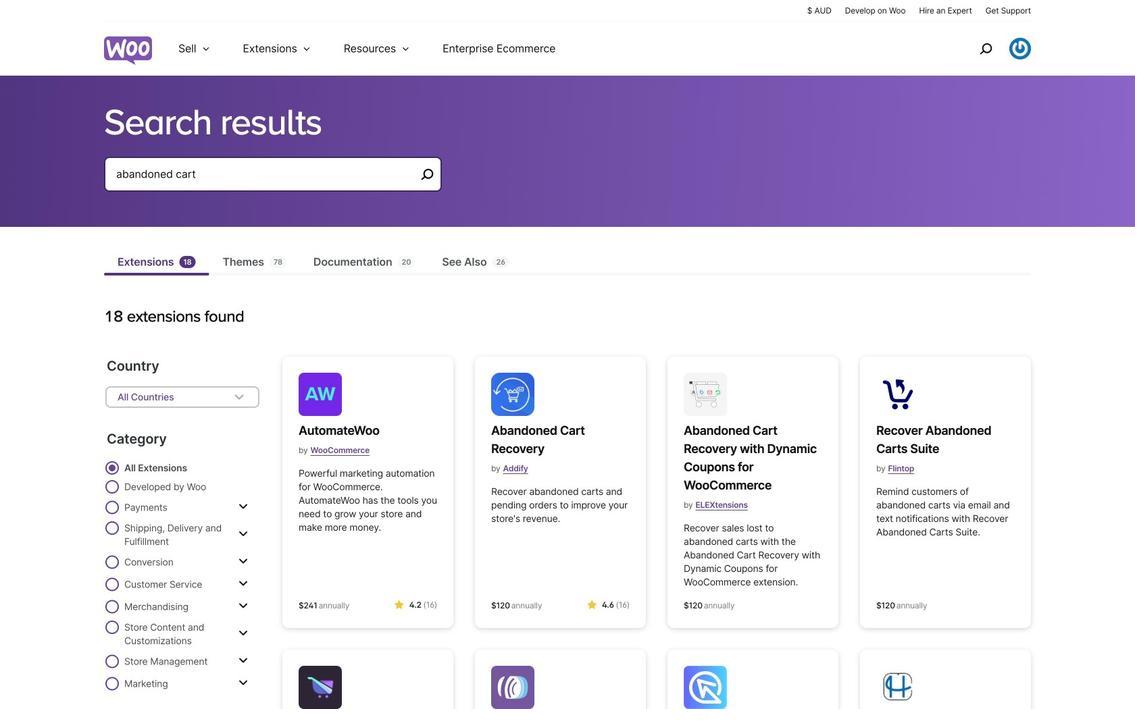 Task type: vqa. For each thing, say whether or not it's contained in the screenshot.
third Show subcategories image from the bottom
yes



Task type: locate. For each thing, give the bounding box(es) containing it.
None search field
[[104, 157, 442, 208]]

4 show subcategories image from the top
[[239, 656, 248, 667]]

show subcategories image
[[239, 502, 248, 513], [239, 601, 248, 612], [239, 628, 248, 639], [239, 678, 248, 689]]

open account menu image
[[1009, 38, 1031, 59]]

show subcategories image
[[239, 529, 248, 540], [239, 556, 248, 567], [239, 579, 248, 590], [239, 656, 248, 667]]

Search extensions search field
[[116, 165, 416, 184]]

2 show subcategories image from the top
[[239, 601, 248, 612]]

1 show subcategories image from the top
[[239, 529, 248, 540]]



Task type: describe. For each thing, give the bounding box(es) containing it.
3 show subcategories image from the top
[[239, 628, 248, 639]]

angle down image
[[231, 389, 247, 405]]

2 show subcategories image from the top
[[239, 556, 248, 567]]

4 show subcategories image from the top
[[239, 678, 248, 689]]

service navigation menu element
[[951, 27, 1031, 71]]

Filter countries field
[[105, 386, 259, 408]]

3 show subcategories image from the top
[[239, 579, 248, 590]]

search image
[[975, 38, 997, 59]]

1 show subcategories image from the top
[[239, 502, 248, 513]]



